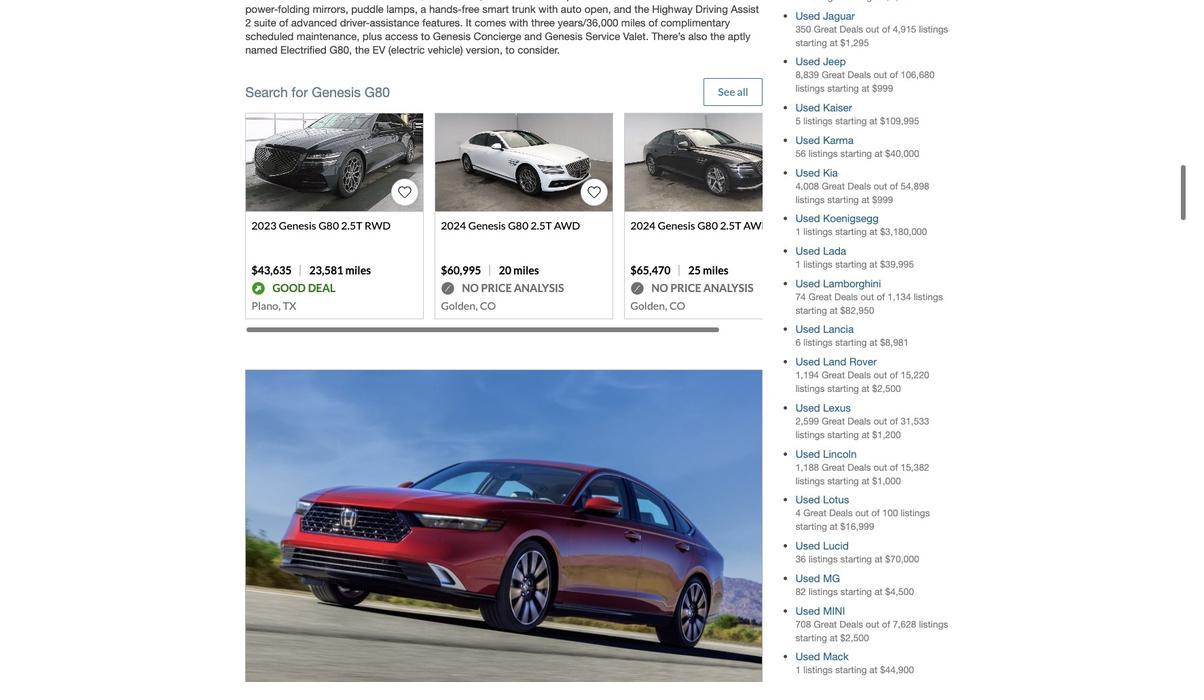 Task type: locate. For each thing, give the bounding box(es) containing it.
the
[[486, 0, 501, 1], [635, 2, 649, 15], [710, 30, 725, 42], [355, 43, 370, 56]]

starting up lincoln
[[828, 429, 859, 440]]

free
[[462, 2, 480, 15]]

used lucid link
[[796, 539, 849, 552]]

2 2024 genesis g80 2.5t awd image from the left
[[625, 113, 802, 211]]

used up 82
[[796, 572, 820, 584]]

listings up used lada link
[[804, 226, 833, 237]]

0 vertical spatial $999
[[872, 83, 893, 94]]

deals down lotus
[[829, 508, 853, 519]]

price down the 20
[[481, 281, 512, 294]]

2024 genesis g80 2.5t awd for 25
[[631, 219, 770, 232]]

16 used from the top
[[796, 604, 820, 617]]

great for jaguar
[[814, 24, 837, 34]]

out for used lexus
[[874, 416, 888, 427]]

out inside 74 great deals out of 1,134 listings starting at
[[861, 291, 874, 302]]

2 2024 genesis g80 2.5t awd from the left
[[631, 219, 770, 232]]

1 inside used mack 1 listings starting at $44,900
[[796, 665, 801, 675]]

1 horizontal spatial co
[[670, 299, 686, 312]]

1 2024 from the left
[[441, 219, 466, 232]]

genesis up the 20
[[468, 219, 506, 232]]

used karma link
[[796, 134, 854, 146]]

power-
[[245, 2, 278, 15]]

deals for lamborghini
[[835, 291, 858, 302]]

at inside used karma 56 listings starting at $40,000
[[875, 148, 883, 159]]

0 horizontal spatial $2,500
[[841, 632, 869, 643]]

starting down 350
[[796, 37, 827, 48]]

starting down lucid
[[841, 554, 872, 565]]

mini
[[823, 604, 845, 617]]

three
[[531, 16, 555, 28]]

used lincoln link
[[796, 447, 857, 460]]

out inside 2,599 great deals out of 31,533 listings starting at
[[874, 416, 888, 427]]

56
[[796, 148, 806, 159]]

1 used from the top
[[796, 9, 820, 21]]

out up $82,950
[[861, 291, 874, 302]]

to
[[421, 30, 430, 42], [506, 43, 515, 56]]

for
[[245, 0, 261, 1]]

deals inside 74 great deals out of 1,134 listings starting at
[[835, 291, 858, 302]]

g80 for $65,470
[[698, 219, 718, 232]]

at left the $40,000
[[875, 148, 883, 159]]

2 golden, co from the left
[[631, 299, 686, 312]]

lexus
[[823, 401, 851, 414]]

karma
[[823, 134, 854, 146]]

used inside used mg 82 listings starting at $4,500
[[796, 572, 820, 584]]

great for mini
[[814, 619, 837, 629]]

$2,500 down 15,220
[[872, 383, 901, 394]]

at up lucid
[[830, 521, 838, 532]]

1 no price analysis from the left
[[462, 281, 564, 294]]

g80 inside for a base msrp that still sits below $55k in 2024, the genesis g80 packs standard convenience features like power-folding mirrors, puddle lamps, a hands-free smart trunk with auto open, and the highway driving assist 2 suite of advanced driver-assistance features. it comes with three years/36,000 miles of complimentary scheduled maintenance, plus access to genesis concierge and genesis service valet. there's also the aptly named electrified g80, the ev (electric vehicle) version, to consider.
[[544, 0, 564, 1]]

at left $1,200
[[862, 429, 870, 440]]

106,680
[[901, 70, 935, 80]]

used up 4
[[796, 493, 820, 506]]

listings inside used karma 56 listings starting at $40,000
[[809, 148, 838, 159]]

1 price from the left
[[481, 281, 512, 294]]

1 vertical spatial to
[[506, 43, 515, 56]]

1 vertical spatial and
[[524, 30, 542, 42]]

4,915
[[893, 24, 917, 34]]

deals inside 8,839 great deals out of 106,680 listings starting at
[[848, 70, 871, 80]]

used up 4,008
[[796, 166, 820, 178]]

of inside 350 great deals out of 4,915 listings starting at
[[882, 24, 890, 34]]

deals down rover
[[848, 370, 871, 381]]

starting down lancia
[[836, 337, 867, 348]]

0 horizontal spatial analysis
[[514, 281, 564, 294]]

miles for 20 miles
[[514, 263, 539, 276]]

4,008
[[796, 180, 819, 191]]

deals inside "1,194 great deals out of 15,220 listings starting at"
[[848, 370, 871, 381]]

it
[[466, 16, 472, 28]]

2 2.5t from the left
[[531, 219, 552, 232]]

1 2.5t from the left
[[341, 219, 363, 232]]

out inside 708 great deals out of 7,628 listings starting at
[[866, 619, 880, 629]]

listings down used mack link
[[804, 665, 833, 675]]

used for used jaguar
[[796, 9, 820, 21]]

starting inside 74 great deals out of 1,134 listings starting at
[[796, 305, 827, 316]]

a down $55k
[[421, 2, 426, 15]]

2 used from the top
[[796, 55, 820, 67]]

deals for jeep
[[848, 70, 871, 80]]

0 vertical spatial to
[[421, 30, 430, 42]]

g80 for $60,995
[[508, 219, 529, 232]]

starting up used koenigsegg link
[[828, 194, 859, 205]]

1 $999 from the top
[[872, 83, 893, 94]]

starting inside 350 great deals out of 4,915 listings starting at
[[796, 37, 827, 48]]

8,839 great deals out of 106,680 listings starting at
[[796, 70, 935, 94]]

$999 up used koenigsegg 1 listings starting at $3,180,000
[[872, 194, 893, 205]]

used inside used koenigsegg 1 listings starting at $3,180,000
[[796, 212, 820, 224]]

1 vertical spatial $999
[[872, 194, 893, 205]]

1 horizontal spatial analysis
[[704, 281, 754, 294]]

$2,500 for used land rover
[[872, 383, 901, 394]]

great down 'jeep'
[[822, 70, 845, 80]]

listings inside 708 great deals out of 7,628 listings starting at
[[919, 619, 949, 629]]

2 co from the left
[[670, 299, 686, 312]]

2.5t
[[341, 219, 363, 232], [531, 219, 552, 232], [720, 219, 742, 232]]

consider.
[[518, 43, 560, 56]]

out inside "1,194 great deals out of 15,220 listings starting at"
[[874, 370, 888, 381]]

5 used from the top
[[796, 166, 820, 178]]

deals inside 1,188 great deals out of 15,382 listings starting at
[[848, 462, 871, 473]]

4 used from the top
[[796, 134, 820, 146]]

1 awd from the left
[[554, 219, 580, 232]]

all
[[737, 85, 749, 98]]

g80 up "25 miles" in the top of the page
[[698, 219, 718, 232]]

used for used kia
[[796, 166, 820, 178]]

plus
[[363, 30, 382, 42]]

great for land
[[822, 370, 845, 381]]

of left 15,220
[[890, 370, 898, 381]]

7,628
[[893, 619, 917, 629]]

of inside 708 great deals out of 7,628 listings starting at
[[882, 619, 890, 629]]

1 2024 genesis g80 2.5t awd from the left
[[441, 219, 580, 232]]

2.5t left rwd
[[341, 219, 363, 232]]

2023 genesis g80 2.5t rwd
[[251, 219, 391, 232]]

great down "kia" on the right top of the page
[[822, 180, 845, 191]]

g80 for $43,635
[[319, 219, 339, 232]]

and down standard
[[614, 2, 632, 15]]

listings down used kaiser link
[[804, 116, 833, 126]]

1 golden, co from the left
[[441, 299, 496, 312]]

2 awd from the left
[[744, 219, 770, 232]]

out for used jaguar
[[866, 24, 880, 34]]

14 used from the top
[[796, 539, 820, 552]]

g80 up auto at the left top of the page
[[544, 0, 564, 1]]

great inside 8,839 great deals out of 106,680 listings starting at
[[822, 70, 845, 80]]

2 no from the left
[[652, 281, 669, 294]]

analysis
[[514, 281, 564, 294], [704, 281, 754, 294]]

$70,000
[[886, 554, 920, 565]]

great inside 2,599 great deals out of 31,533 listings starting at
[[822, 416, 845, 427]]

the down standard
[[635, 2, 649, 15]]

out inside "4 great deals out of 100 listings starting at"
[[856, 508, 869, 519]]

1 vertical spatial $2,500
[[841, 632, 869, 643]]

used inside 'used lucid 36 listings starting at $70,000'
[[796, 539, 820, 552]]

1 horizontal spatial 2.5t
[[531, 219, 552, 232]]

1 1 from the top
[[796, 226, 801, 237]]

and
[[614, 2, 632, 15], [524, 30, 542, 42]]

0 vertical spatial 1
[[796, 226, 801, 237]]

1 golden, from the left
[[441, 299, 478, 312]]

listings right 1,134
[[914, 291, 943, 302]]

1 horizontal spatial 2024 genesis g80 2.5t awd
[[631, 219, 770, 232]]

20 miles
[[499, 263, 539, 276]]

no price analysis down 20 miles
[[462, 281, 564, 294]]

1 for used lada
[[796, 259, 801, 270]]

deals down mini
[[840, 619, 863, 629]]

2 2024 from the left
[[631, 219, 656, 232]]

7 used from the top
[[796, 245, 820, 257]]

1,194 great deals out of 15,220 listings starting at
[[796, 370, 930, 394]]

0 horizontal spatial golden,
[[441, 299, 478, 312]]

2023
[[251, 219, 277, 232]]

1 2024 genesis g80 2.5t awd image from the left
[[436, 113, 613, 211]]

13 used from the top
[[796, 493, 820, 506]]

at up mack
[[830, 632, 838, 643]]

deals for land
[[848, 370, 871, 381]]

to down features.
[[421, 30, 430, 42]]

deals for jaguar
[[840, 24, 863, 34]]

of left 7,628
[[882, 619, 890, 629]]

assistance
[[370, 16, 420, 28]]

2 vertical spatial 1
[[796, 665, 801, 675]]

price down 25 at the top of page
[[671, 281, 701, 294]]

out for used kia
[[874, 180, 888, 191]]

3 1 from the top
[[796, 665, 801, 675]]

to down the concierge
[[506, 43, 515, 56]]

a up power-
[[264, 0, 269, 1]]

great down used jaguar link
[[814, 24, 837, 34]]

no for $60,995
[[462, 281, 479, 294]]

1 horizontal spatial awd
[[744, 219, 770, 232]]

great inside 4,008 great deals out of 54,898 listings starting at
[[822, 180, 845, 191]]

starting down 708
[[796, 632, 827, 643]]

15 used from the top
[[796, 572, 820, 584]]

1 horizontal spatial 2024
[[631, 219, 656, 232]]

2.5t for 23,581 miles
[[341, 219, 363, 232]]

1 vertical spatial a
[[421, 2, 426, 15]]

1 up used lada link
[[796, 226, 801, 237]]

used karma 56 listings starting at $40,000
[[796, 134, 920, 159]]

0 horizontal spatial no price analysis
[[462, 281, 564, 294]]

2024 genesis g80 2.5t awd up 25 at the top of page
[[631, 219, 770, 232]]

great inside 1,188 great deals out of 15,382 listings starting at
[[822, 462, 845, 473]]

great for jeep
[[822, 70, 845, 80]]

with down trunk
[[509, 16, 528, 28]]

deals down $1,295
[[848, 70, 871, 80]]

listings inside used kaiser 5 listings starting at $109,995
[[804, 116, 833, 126]]

rwd
[[365, 219, 391, 232]]

tx
[[283, 299, 296, 312]]

used lada 1 listings starting at $39,995
[[796, 245, 914, 270]]

2 1 from the top
[[796, 259, 801, 270]]

2 no price analysis from the left
[[652, 281, 754, 294]]

2024 genesis g80 2.5t awd image
[[436, 113, 613, 211], [625, 113, 802, 211]]

out left 7,628
[[866, 619, 880, 629]]

at inside 74 great deals out of 1,134 listings starting at
[[830, 305, 838, 316]]

golden, for $65,470
[[631, 299, 667, 312]]

great inside "4 great deals out of 100 listings starting at"
[[804, 508, 827, 519]]

golden, down the "$60,995"
[[441, 299, 478, 312]]

0 vertical spatial a
[[264, 0, 269, 1]]

highway
[[652, 2, 693, 15]]

deals down lexus
[[848, 416, 871, 427]]

used for used koenigsegg 1 listings starting at $3,180,000
[[796, 212, 820, 224]]

lincoln
[[823, 447, 857, 460]]

no down $65,470
[[652, 281, 669, 294]]

used for used karma 56 listings starting at $40,000
[[796, 134, 820, 146]]

8 used from the top
[[796, 277, 820, 289]]

$999
[[872, 83, 893, 94], [872, 194, 893, 205]]

deals inside 708 great deals out of 7,628 listings starting at
[[840, 619, 863, 629]]

listings down used lada link
[[804, 259, 833, 270]]

great inside 708 great deals out of 7,628 listings starting at
[[814, 619, 837, 629]]

price
[[481, 281, 512, 294], [671, 281, 701, 294]]

1 horizontal spatial 2024 genesis g80 2.5t awd image
[[625, 113, 802, 211]]

at up 'jeep'
[[830, 37, 838, 48]]

mack
[[823, 650, 849, 663]]

starting inside used mg 82 listings starting at $4,500
[[841, 586, 872, 597]]

at left $44,900
[[870, 665, 878, 675]]

deals inside 2,599 great deals out of 31,533 listings starting at
[[848, 416, 871, 427]]

used inside used karma 56 listings starting at $40,000
[[796, 134, 820, 146]]

golden, down $65,470
[[631, 299, 667, 312]]

starting down 4
[[796, 521, 827, 532]]

1 horizontal spatial $2,500
[[872, 383, 901, 394]]

great for kia
[[822, 180, 845, 191]]

0 horizontal spatial 2024 genesis g80 2.5t awd image
[[436, 113, 613, 211]]

0 vertical spatial $2,500
[[872, 383, 901, 394]]

1,188
[[796, 462, 819, 473]]

17 used from the top
[[796, 650, 820, 663]]

$999 for used jeep
[[872, 83, 893, 94]]

5
[[796, 116, 801, 126]]

2024 for $60,995
[[441, 219, 466, 232]]

at inside 'used lucid 36 listings starting at $70,000'
[[875, 554, 883, 565]]

0 horizontal spatial awd
[[554, 219, 580, 232]]

0 horizontal spatial 2.5t
[[341, 219, 363, 232]]

25
[[688, 263, 701, 276]]

1 inside used lada 1 listings starting at $39,995
[[796, 259, 801, 270]]

deals down lamborghini
[[835, 291, 858, 302]]

$2,500 for used mini
[[841, 632, 869, 643]]

listings inside 350 great deals out of 4,915 listings starting at
[[919, 24, 949, 34]]

used up 1,194
[[796, 355, 820, 368]]

deals inside 4,008 great deals out of 54,898 listings starting at
[[848, 180, 871, 191]]

1 horizontal spatial price
[[671, 281, 701, 294]]

2024 honda accord hybrid image
[[245, 369, 763, 682]]

advanced
[[291, 16, 337, 28]]

0 vertical spatial with
[[539, 2, 558, 15]]

out inside 350 great deals out of 4,915 listings starting at
[[866, 24, 880, 34]]

used inside used kaiser 5 listings starting at $109,995
[[796, 101, 820, 114]]

350 great deals out of 4,915 listings starting at
[[796, 24, 949, 48]]

used lexus link
[[796, 401, 851, 414]]

used mg link
[[796, 572, 840, 584]]

2 golden, from the left
[[631, 299, 667, 312]]

deals inside "4 great deals out of 100 listings starting at"
[[829, 508, 853, 519]]

out inside 4,008 great deals out of 54,898 listings starting at
[[874, 180, 888, 191]]

20
[[499, 263, 512, 276]]

golden, co down the "$60,995"
[[441, 299, 496, 312]]

lamps,
[[387, 2, 418, 15]]

deals down lincoln
[[848, 462, 871, 473]]

listings down 1,188
[[796, 475, 825, 486]]

of inside 2,599 great deals out of 31,533 listings starting at
[[890, 416, 898, 427]]

9 used from the top
[[796, 323, 820, 335]]

of for used mini
[[882, 619, 890, 629]]

1 horizontal spatial golden,
[[631, 299, 667, 312]]

100
[[883, 508, 898, 519]]

0 horizontal spatial co
[[480, 299, 496, 312]]

used up 74
[[796, 277, 820, 289]]

1 for used koenigsegg
[[796, 226, 801, 237]]

listings inside used lancia 6 listings starting at $8,981
[[804, 337, 833, 348]]

2024 up $65,470
[[631, 219, 656, 232]]

used for used kaiser 5 listings starting at $109,995
[[796, 101, 820, 114]]

1 down used mack link
[[796, 665, 801, 675]]

31,533
[[901, 416, 930, 427]]

350
[[796, 24, 811, 34]]

out for used mini
[[866, 619, 880, 629]]

out up $1,000
[[874, 462, 888, 473]]

11 used from the top
[[796, 401, 820, 414]]

deal
[[308, 281, 336, 294]]

1 horizontal spatial golden, co
[[631, 299, 686, 312]]

1 horizontal spatial no
[[652, 281, 669, 294]]

listings inside 74 great deals out of 1,134 listings starting at
[[914, 291, 943, 302]]

0 horizontal spatial no
[[462, 281, 479, 294]]

1 analysis from the left
[[514, 281, 564, 294]]

2024 genesis g80 2.5t awd for 20
[[441, 219, 580, 232]]

of inside 74 great deals out of 1,134 listings starting at
[[877, 291, 885, 302]]

of for used kia
[[890, 180, 898, 191]]

3 used from the top
[[796, 101, 820, 114]]

0 horizontal spatial to
[[421, 30, 430, 42]]

0 horizontal spatial price
[[481, 281, 512, 294]]

2 price from the left
[[671, 281, 701, 294]]

listings right the 100
[[901, 508, 930, 519]]

listings down 8,839
[[796, 83, 825, 94]]

used jaguar link
[[796, 9, 855, 21]]

used up 56 at the top right
[[796, 134, 820, 146]]

of left 1,134
[[877, 291, 885, 302]]

out inside 8,839 great deals out of 106,680 listings starting at
[[874, 70, 888, 80]]

great for lexus
[[822, 416, 845, 427]]

1 co from the left
[[480, 299, 496, 312]]

6 used from the top
[[796, 212, 820, 224]]

listings down used lancia "link"
[[804, 337, 833, 348]]

used for used jeep
[[796, 55, 820, 67]]

of left the 106,680 at top right
[[890, 70, 898, 80]]

2 analysis from the left
[[704, 281, 754, 294]]

analysis down 20 miles
[[514, 281, 564, 294]]

of for used land rover
[[890, 370, 898, 381]]

used inside used lancia 6 listings starting at $8,981
[[796, 323, 820, 335]]

0 vertical spatial and
[[614, 2, 632, 15]]

used inside used mack 1 listings starting at $44,900
[[796, 650, 820, 663]]

features.
[[422, 16, 463, 28]]

out inside 1,188 great deals out of 15,382 listings starting at
[[874, 462, 888, 473]]

great inside 350 great deals out of 4,915 listings starting at
[[814, 24, 837, 34]]

0 horizontal spatial 2024 genesis g80 2.5t awd
[[441, 219, 580, 232]]

3 2.5t from the left
[[720, 219, 742, 232]]

used for used mini
[[796, 604, 820, 617]]

starting inside 708 great deals out of 7,628 listings starting at
[[796, 632, 827, 643]]

74
[[796, 291, 806, 302]]

the up smart in the left top of the page
[[486, 0, 501, 1]]

1 vertical spatial 1
[[796, 259, 801, 270]]

great inside "1,194 great deals out of 15,220 listings starting at"
[[822, 370, 845, 381]]

of for used lexus
[[890, 416, 898, 427]]

used
[[796, 9, 820, 21], [796, 55, 820, 67], [796, 101, 820, 114], [796, 134, 820, 146], [796, 166, 820, 178], [796, 212, 820, 224], [796, 245, 820, 257], [796, 277, 820, 289], [796, 323, 820, 335], [796, 355, 820, 368], [796, 401, 820, 414], [796, 447, 820, 460], [796, 493, 820, 506], [796, 539, 820, 552], [796, 572, 820, 584], [796, 604, 820, 617], [796, 650, 820, 663]]

of inside "1,194 great deals out of 15,220 listings starting at"
[[890, 370, 898, 381]]

great for lamborghini
[[809, 291, 832, 302]]

15,382
[[901, 462, 930, 473]]

great inside 74 great deals out of 1,134 listings starting at
[[809, 291, 832, 302]]

of inside 4,008 great deals out of 54,898 listings starting at
[[890, 180, 898, 191]]

2 $999 from the top
[[872, 194, 893, 205]]

used up 8,839
[[796, 55, 820, 67]]

miles up valet.
[[621, 16, 646, 28]]

of up $1,000
[[890, 462, 898, 473]]

starting inside used lancia 6 listings starting at $8,981
[[836, 337, 867, 348]]

puddle
[[351, 2, 384, 15]]

2
[[245, 16, 251, 28]]

0 horizontal spatial 2024
[[441, 219, 466, 232]]

awd
[[554, 219, 580, 232], [744, 219, 770, 232]]

used for used lexus
[[796, 401, 820, 414]]

0 horizontal spatial with
[[509, 16, 528, 28]]

g80 up 20 miles
[[508, 219, 529, 232]]

used up 36
[[796, 539, 820, 552]]

used inside used lada 1 listings starting at $39,995
[[796, 245, 820, 257]]

great for lotus
[[804, 508, 827, 519]]

complimentary
[[661, 16, 730, 28]]

golden, co
[[441, 299, 496, 312], [631, 299, 686, 312]]

starting up lamborghini
[[836, 259, 867, 270]]

g80 up "23,581"
[[319, 219, 339, 232]]

4 great deals out of 100 listings starting at
[[796, 508, 930, 532]]

listings inside used mack 1 listings starting at $44,900
[[804, 665, 833, 675]]

at left $39,995
[[870, 259, 878, 270]]

at up used kaiser 5 listings starting at $109,995
[[862, 83, 870, 94]]

at left $8,981
[[870, 337, 878, 348]]

deals for lotus
[[829, 508, 853, 519]]

listings down 4,008
[[796, 194, 825, 205]]

analysis for 20 miles
[[514, 281, 564, 294]]

1 inside used koenigsegg 1 listings starting at $3,180,000
[[796, 226, 801, 237]]

used kia
[[796, 166, 838, 178]]

at left $70,000
[[875, 554, 883, 565]]

listings inside 4,008 great deals out of 54,898 listings starting at
[[796, 194, 825, 205]]

great down land
[[822, 370, 845, 381]]

out left the 106,680 at top right
[[874, 70, 888, 80]]

of for used lincoln
[[890, 462, 898, 473]]

ev
[[373, 43, 385, 56]]

deals up koenigsegg
[[848, 180, 871, 191]]

1 vertical spatial with
[[509, 16, 528, 28]]

golden, co for $65,470
[[631, 299, 686, 312]]

used for used lada 1 listings starting at $39,995
[[796, 245, 820, 257]]

of inside 1,188 great deals out of 15,382 listings starting at
[[890, 462, 898, 473]]

0 horizontal spatial golden, co
[[441, 299, 496, 312]]

deals inside 350 great deals out of 4,915 listings starting at
[[840, 24, 863, 34]]

used lotus
[[796, 493, 849, 506]]

of for used jaguar
[[882, 24, 890, 34]]

great down used lotus
[[804, 508, 827, 519]]

at inside 8,839 great deals out of 106,680 listings starting at
[[862, 83, 870, 94]]

starting down mack
[[836, 665, 867, 675]]

2 horizontal spatial 2.5t
[[720, 219, 742, 232]]

1 horizontal spatial to
[[506, 43, 515, 56]]

out left 54,898 at the right top of page
[[874, 180, 888, 191]]

at inside 4,008 great deals out of 54,898 listings starting at
[[862, 194, 870, 205]]

1 no from the left
[[462, 281, 479, 294]]

mirrors,
[[313, 2, 348, 15]]

packs
[[567, 0, 595, 1]]

convenience
[[642, 0, 701, 1]]

access
[[385, 30, 418, 42]]

starting down 74
[[796, 305, 827, 316]]

used left mack
[[796, 650, 820, 663]]

12 used from the top
[[796, 447, 820, 460]]

10 used from the top
[[796, 355, 820, 368]]

g80
[[544, 0, 564, 1], [365, 84, 390, 100], [319, 219, 339, 232], [508, 219, 529, 232], [698, 219, 718, 232]]

of left 54,898 at the right top of page
[[890, 180, 898, 191]]

of inside 8,839 great deals out of 106,680 listings starting at
[[890, 70, 898, 80]]

used lamborghini link
[[796, 277, 881, 289]]

used for used lincoln
[[796, 447, 820, 460]]

of inside "4 great deals out of 100 listings starting at"
[[872, 508, 880, 519]]

1 horizontal spatial no price analysis
[[652, 281, 754, 294]]

2.5t for 20 miles
[[531, 219, 552, 232]]

great down lincoln
[[822, 462, 845, 473]]

miles right "23,581"
[[345, 263, 371, 276]]

at inside used lancia 6 listings starting at $8,981
[[870, 337, 878, 348]]

lotus
[[823, 493, 849, 506]]

great right 74
[[809, 291, 832, 302]]

used for used lucid 36 listings starting at $70,000
[[796, 539, 820, 552]]



Task type: describe. For each thing, give the bounding box(es) containing it.
co for $65,470
[[670, 299, 686, 312]]

also
[[688, 30, 708, 42]]

mg
[[823, 572, 840, 584]]

at inside "1,194 great deals out of 15,220 listings starting at"
[[862, 383, 870, 394]]

2.5t for 25 miles
[[720, 219, 742, 232]]

that
[[331, 0, 349, 1]]

2024 genesis g80 2.5t awd image for 20
[[436, 113, 613, 211]]

listings inside used koenigsegg 1 listings starting at $3,180,000
[[804, 226, 833, 237]]

of for used lamborghini
[[877, 291, 885, 302]]

miles for 25 miles
[[703, 263, 729, 276]]

$40,000
[[886, 148, 920, 159]]

deals for kia
[[848, 180, 871, 191]]

used lada link
[[796, 245, 847, 257]]

analysis for 25 miles
[[704, 281, 754, 294]]

used mack 1 listings starting at $44,900
[[796, 650, 914, 675]]

out for used lamborghini
[[861, 291, 874, 302]]

g80 down ev
[[365, 84, 390, 100]]

see all link
[[704, 78, 763, 106]]

listings inside "4 great deals out of 100 listings starting at"
[[901, 508, 930, 519]]

vehicle)
[[428, 43, 463, 56]]

1,194
[[796, 370, 819, 381]]

named
[[245, 43, 278, 56]]

miles for 23,581 miles
[[345, 263, 371, 276]]

for
[[292, 84, 308, 100]]

below
[[389, 0, 417, 1]]

of up there's
[[649, 16, 658, 28]]

rover
[[850, 355, 877, 368]]

used land rover link
[[796, 355, 877, 368]]

genesis right "2023"
[[279, 219, 316, 232]]

starting inside used mack 1 listings starting at $44,900
[[836, 665, 867, 675]]

listings inside "1,194 great deals out of 15,220 listings starting at"
[[796, 383, 825, 394]]

no for $65,470
[[652, 281, 669, 294]]

at inside 1,188 great deals out of 15,382 listings starting at
[[862, 475, 870, 486]]

smart
[[483, 2, 509, 15]]

maintenance,
[[297, 30, 360, 42]]

starting inside used karma 56 listings starting at $40,000
[[841, 148, 872, 159]]

used for used lamborghini
[[796, 277, 820, 289]]

used lotus link
[[796, 493, 849, 506]]

no price analysis for 25
[[652, 281, 754, 294]]

1 horizontal spatial and
[[614, 2, 632, 15]]

at inside "4 great deals out of 100 listings starting at"
[[830, 521, 838, 532]]

36
[[796, 554, 806, 565]]

in
[[446, 0, 454, 1]]

6
[[796, 337, 801, 348]]

(electric
[[388, 43, 425, 56]]

folding
[[278, 2, 310, 15]]

listings inside used mg 82 listings starting at $4,500
[[809, 586, 838, 597]]

starting inside 'used lucid 36 listings starting at $70,000'
[[841, 554, 872, 565]]

2024,
[[457, 0, 483, 1]]

54,898
[[901, 180, 930, 191]]

used lancia link
[[796, 323, 854, 335]]

the left ev
[[355, 43, 370, 56]]

genesis up vehicle)
[[433, 30, 471, 42]]

concierge
[[474, 30, 522, 42]]

starting inside 2,599 great deals out of 31,533 listings starting at
[[828, 429, 859, 440]]

out for used land rover
[[874, 370, 888, 381]]

genesis up 25 at the top of page
[[658, 219, 695, 232]]

at inside 2,599 great deals out of 31,533 listings starting at
[[862, 429, 870, 440]]

no price analysis for 20
[[462, 281, 564, 294]]

at inside 708 great deals out of 7,628 listings starting at
[[830, 632, 838, 643]]

listings inside 8,839 great deals out of 106,680 listings starting at
[[796, 83, 825, 94]]

23,581
[[309, 263, 343, 276]]

golden, co for $60,995
[[441, 299, 496, 312]]

golden, for $60,995
[[441, 299, 478, 312]]

deals for lexus
[[848, 416, 871, 427]]

starting inside 1,188 great deals out of 15,382 listings starting at
[[828, 475, 859, 486]]

at inside used mack 1 listings starting at $44,900
[[870, 665, 878, 675]]

1 horizontal spatial a
[[421, 2, 426, 15]]

electrified
[[280, 43, 327, 56]]

starting inside 8,839 great deals out of 106,680 listings starting at
[[828, 83, 859, 94]]

starting inside used lada 1 listings starting at $39,995
[[836, 259, 867, 270]]

used for used mg 82 listings starting at $4,500
[[796, 572, 820, 584]]

the right also
[[710, 30, 725, 42]]

miles inside for a base msrp that still sits below $55k in 2024, the genesis g80 packs standard convenience features like power-folding mirrors, puddle lamps, a hands-free smart trunk with auto open, and the highway driving assist 2 suite of advanced driver-assistance features. it comes with three years/36,000 miles of complimentary scheduled maintenance, plus access to genesis concierge and genesis service valet. there's also the aptly named electrified g80, the ev (electric vehicle) version, to consider.
[[621, 16, 646, 28]]

price for 20 miles
[[481, 281, 512, 294]]

$3,180,000
[[880, 226, 927, 237]]

assist
[[731, 2, 759, 15]]

scheduled
[[245, 30, 294, 42]]

1 horizontal spatial with
[[539, 2, 558, 15]]

starting inside "4 great deals out of 100 listings starting at"
[[796, 521, 827, 532]]

0 horizontal spatial a
[[264, 0, 269, 1]]

lucid
[[823, 539, 849, 552]]

$1,200
[[872, 429, 901, 440]]

jeep
[[823, 55, 846, 67]]

land
[[823, 355, 847, 368]]

$1,295
[[841, 37, 869, 48]]

comes
[[475, 16, 506, 28]]

out for used lotus
[[856, 508, 869, 519]]

listings inside 'used lucid 36 listings starting at $70,000'
[[809, 554, 838, 565]]

at inside 350 great deals out of 4,915 listings starting at
[[830, 37, 838, 48]]

$60,995
[[441, 263, 481, 276]]

at inside used koenigsegg 1 listings starting at $3,180,000
[[870, 226, 878, 237]]

years/36,000
[[558, 16, 619, 28]]

used mini
[[796, 604, 845, 617]]

used jeep
[[796, 55, 846, 67]]

$65,470
[[631, 263, 671, 276]]

1 for used mack
[[796, 665, 801, 675]]

4
[[796, 508, 801, 519]]

used mack link
[[796, 650, 849, 663]]

$16,999
[[841, 521, 875, 532]]

2024 genesis g80 2.5t awd image for 25
[[625, 113, 802, 211]]

deals for mini
[[840, 619, 863, 629]]

at inside used lada 1 listings starting at $39,995
[[870, 259, 878, 270]]

starting inside used kaiser 5 listings starting at $109,995
[[836, 116, 867, 126]]

jaguar
[[823, 9, 855, 21]]

there's
[[652, 30, 686, 42]]

genesis right for
[[312, 84, 361, 100]]

used lancia 6 listings starting at $8,981
[[796, 323, 909, 348]]

used lucid 36 listings starting at $70,000
[[796, 539, 920, 565]]

valet.
[[623, 30, 649, 42]]

used mg 82 listings starting at $4,500
[[796, 572, 914, 597]]

listings inside 1,188 great deals out of 15,382 listings starting at
[[796, 475, 825, 486]]

trunk
[[512, 2, 536, 15]]

used mini link
[[796, 604, 845, 617]]

used koenigsegg 1 listings starting at $3,180,000
[[796, 212, 927, 237]]

used kaiser 5 listings starting at $109,995
[[796, 101, 920, 126]]

kaiser
[[823, 101, 853, 114]]

used lincoln
[[796, 447, 857, 460]]

deals for lincoln
[[848, 462, 871, 473]]

$39,995
[[880, 259, 914, 270]]

used kaiser link
[[796, 101, 853, 114]]

used for used lotus
[[796, 493, 820, 506]]

out for used jeep
[[874, 70, 888, 80]]

used for used land rover
[[796, 355, 820, 368]]

genesis up trunk
[[503, 0, 541, 1]]

listings inside used lada 1 listings starting at $39,995
[[804, 259, 833, 270]]

at inside used mg 82 listings starting at $4,500
[[875, 586, 883, 597]]

74 great deals out of 1,134 listings starting at
[[796, 291, 943, 316]]

708 great deals out of 7,628 listings starting at
[[796, 619, 949, 643]]

version,
[[466, 43, 503, 56]]

lamborghini
[[823, 277, 881, 289]]

of for used jeep
[[890, 70, 898, 80]]

awd for 20 miles
[[554, 219, 580, 232]]

at inside used kaiser 5 listings starting at $109,995
[[870, 116, 878, 126]]

$999 for used kia
[[872, 194, 893, 205]]

82
[[796, 586, 806, 597]]

0 horizontal spatial and
[[524, 30, 542, 42]]

of for used lotus
[[872, 508, 880, 519]]

awd for 25 miles
[[744, 219, 770, 232]]

plano,
[[251, 299, 281, 312]]

starting inside "1,194 great deals out of 15,220 listings starting at"
[[828, 383, 859, 394]]

genesis down three
[[545, 30, 583, 42]]

used koenigsegg link
[[796, 212, 879, 224]]

2023 genesis g80 2.5t rwd image
[[246, 113, 423, 211]]

still
[[352, 0, 367, 1]]

driver-
[[340, 16, 370, 28]]

great for lincoln
[[822, 462, 845, 473]]

$44,900
[[880, 665, 914, 675]]

starting inside used koenigsegg 1 listings starting at $3,180,000
[[836, 226, 867, 237]]

auto
[[561, 2, 582, 15]]

search
[[245, 84, 288, 100]]

co for $60,995
[[480, 299, 496, 312]]

for a base msrp that still sits below $55k in 2024, the genesis g80 packs standard convenience features like power-folding mirrors, puddle lamps, a hands-free smart trunk with auto open, and the highway driving assist 2 suite of advanced driver-assistance features. it comes with three years/36,000 miles of complimentary scheduled maintenance, plus access to genesis concierge and genesis service valet. there's also the aptly named electrified g80, the ev (electric vehicle) version, to consider.
[[245, 0, 760, 56]]

used land rover
[[796, 355, 877, 368]]

driving
[[696, 2, 728, 15]]

listings inside 2,599 great deals out of 31,533 listings starting at
[[796, 429, 825, 440]]

$4,500
[[886, 586, 914, 597]]

good deal
[[273, 281, 336, 294]]

starting inside 4,008 great deals out of 54,898 listings starting at
[[828, 194, 859, 205]]

used for used lancia 6 listings starting at $8,981
[[796, 323, 820, 335]]

used for used mack 1 listings starting at $44,900
[[796, 650, 820, 663]]

of down folding
[[279, 16, 288, 28]]

price for 25 miles
[[671, 281, 701, 294]]

out for used lincoln
[[874, 462, 888, 473]]

2024 for $65,470
[[631, 219, 656, 232]]

used lamborghini
[[796, 277, 881, 289]]

see
[[718, 85, 735, 98]]

open,
[[585, 2, 611, 15]]

708
[[796, 619, 811, 629]]

2,599 great deals out of 31,533 listings starting at
[[796, 416, 930, 440]]



Task type: vqa. For each thing, say whether or not it's contained in the screenshot.
You inside the Sellers love our instant offers You will, too.
no



